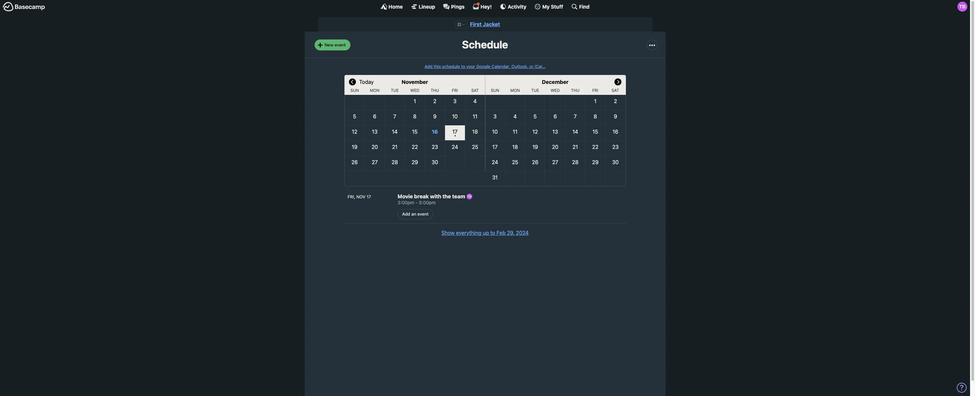 Task type: describe. For each thing, give the bounding box(es) containing it.
mon for november
[[370, 88, 380, 93]]

add for add an event
[[402, 211, 410, 217]]

google
[[476, 64, 491, 69]]

fri for november
[[452, 88, 458, 93]]

nov
[[356, 195, 366, 200]]

wed for december
[[551, 88, 560, 93]]

add this schedule to your google calendar, outlook, or ical… link
[[425, 64, 546, 69]]

calendar,
[[492, 64, 510, 69]]

december
[[542, 79, 569, 85]]

an
[[412, 211, 416, 217]]

this
[[434, 64, 441, 69]]

my stuff button
[[535, 3, 563, 10]]

sat for november
[[471, 88, 479, 93]]

lineup
[[419, 3, 435, 9]]

schedule
[[462, 38, 508, 51]]

home link
[[381, 3, 403, 10]]

17
[[367, 195, 371, 200]]

2024
[[516, 230, 529, 236]]

mon for december
[[511, 88, 520, 93]]

1 vertical spatial event
[[418, 211, 429, 217]]

show        everything      up to        feb 29, 2024 button
[[442, 229, 529, 237]]

main element
[[0, 0, 970, 13]]

everything
[[456, 230, 482, 236]]

add an event link
[[398, 209, 433, 220]]

your
[[466, 64, 475, 69]]

to for schedule
[[461, 64, 465, 69]]

show
[[442, 230, 455, 236]]

break
[[414, 194, 429, 200]]

outlook,
[[512, 64, 528, 69]]

add this schedule to your google calendar, outlook, or ical…
[[425, 64, 546, 69]]

fri,
[[348, 195, 355, 200]]

tue for november
[[391, 88, 399, 93]]

new event link
[[315, 40, 350, 50]]

sat for december
[[612, 88, 619, 93]]

5:00pm
[[419, 200, 436, 205]]

1 vertical spatial tyler black image
[[467, 194, 472, 199]]

3:00pm     -     5:00pm
[[398, 200, 436, 205]]

up
[[483, 230, 489, 236]]

show        everything      up to        feb 29, 2024
[[442, 230, 529, 236]]

my stuff
[[542, 3, 563, 9]]

or
[[530, 64, 534, 69]]

thu for november
[[431, 88, 439, 93]]



Task type: locate. For each thing, give the bounding box(es) containing it.
2 mon from the left
[[511, 88, 520, 93]]

tue for december
[[531, 88, 539, 93]]

-
[[416, 200, 418, 205]]

pings button
[[443, 3, 465, 10]]

1 mon from the left
[[370, 88, 380, 93]]

fri, nov 17
[[348, 195, 371, 200]]

0 horizontal spatial tyler black image
[[467, 194, 472, 199]]

0 horizontal spatial wed
[[410, 88, 420, 93]]

tue down or
[[531, 88, 539, 93]]

wed for november
[[410, 88, 420, 93]]

the
[[443, 194, 451, 200]]

pings
[[451, 3, 465, 9]]

mon down today
[[370, 88, 380, 93]]

movie break with the team
[[398, 194, 467, 200]]

mon
[[370, 88, 380, 93], [511, 88, 520, 93]]

sun for november
[[351, 88, 359, 93]]

stuff
[[551, 3, 563, 9]]

1 wed from the left
[[410, 88, 420, 93]]

home
[[389, 3, 403, 9]]

mon down 'outlook,'
[[511, 88, 520, 93]]

add for add this schedule to your google calendar, outlook, or ical…
[[425, 64, 433, 69]]

to right up in the bottom of the page
[[490, 230, 495, 236]]

new event
[[325, 42, 346, 47]]

lineup link
[[411, 3, 435, 10]]

add
[[425, 64, 433, 69], [402, 211, 410, 217]]

29,
[[507, 230, 515, 236]]

first jacket
[[470, 21, 500, 27]]

1 horizontal spatial to
[[490, 230, 495, 236]]

1 horizontal spatial tue
[[531, 88, 539, 93]]

0 horizontal spatial add
[[402, 211, 410, 217]]

add left this
[[425, 64, 433, 69]]

switch accounts image
[[3, 2, 45, 12]]

sun
[[351, 88, 359, 93], [491, 88, 499, 93]]

0 vertical spatial add
[[425, 64, 433, 69]]

new
[[325, 42, 334, 47]]

1 horizontal spatial fri
[[593, 88, 598, 93]]

2 sun from the left
[[491, 88, 499, 93]]

2 thu from the left
[[571, 88, 580, 93]]

to
[[461, 64, 465, 69], [490, 230, 495, 236]]

jacket
[[483, 21, 500, 27]]

1 horizontal spatial mon
[[511, 88, 520, 93]]

to inside button
[[490, 230, 495, 236]]

2 sat from the left
[[612, 88, 619, 93]]

0 vertical spatial event
[[335, 42, 346, 47]]

1 sat from the left
[[471, 88, 479, 93]]

tyler black image inside main element
[[958, 2, 968, 12]]

3:00pm
[[398, 200, 414, 205]]

0 horizontal spatial event
[[335, 42, 346, 47]]

first jacket link
[[470, 21, 500, 27]]

add left an
[[402, 211, 410, 217]]

first
[[470, 21, 482, 27]]

movie
[[398, 194, 413, 200]]

feb
[[497, 230, 506, 236]]

team
[[452, 194, 465, 200]]

sun left today link
[[351, 88, 359, 93]]

1 horizontal spatial tyler black image
[[958, 2, 968, 12]]

ical…
[[535, 64, 546, 69]]

thu for december
[[571, 88, 580, 93]]

0 horizontal spatial sat
[[471, 88, 479, 93]]

event right an
[[418, 211, 429, 217]]

0 horizontal spatial mon
[[370, 88, 380, 93]]

sun for december
[[491, 88, 499, 93]]

activity link
[[500, 3, 527, 10]]

wed down december at top
[[551, 88, 560, 93]]

1 horizontal spatial thu
[[571, 88, 580, 93]]

event
[[335, 42, 346, 47], [418, 211, 429, 217]]

find
[[579, 3, 590, 9]]

with
[[430, 194, 441, 200]]

tyler black image
[[958, 2, 968, 12], [467, 194, 472, 199]]

0 horizontal spatial thu
[[431, 88, 439, 93]]

0 horizontal spatial fri
[[452, 88, 458, 93]]

to for up
[[490, 230, 495, 236]]

1 tue from the left
[[391, 88, 399, 93]]

2 fri from the left
[[593, 88, 598, 93]]

1 vertical spatial add
[[402, 211, 410, 217]]

0 horizontal spatial tue
[[391, 88, 399, 93]]

sun down calendar, at the top of the page
[[491, 88, 499, 93]]

fri
[[452, 88, 458, 93], [593, 88, 598, 93]]

0 vertical spatial to
[[461, 64, 465, 69]]

1 fri from the left
[[452, 88, 458, 93]]

1 horizontal spatial sat
[[612, 88, 619, 93]]

0 horizontal spatial to
[[461, 64, 465, 69]]

fri for december
[[593, 88, 598, 93]]

to left your
[[461, 64, 465, 69]]

1 horizontal spatial event
[[418, 211, 429, 217]]

1 vertical spatial to
[[490, 230, 495, 236]]

1 thu from the left
[[431, 88, 439, 93]]

•
[[454, 133, 456, 138]]

wed down the november
[[410, 88, 420, 93]]

today link
[[359, 75, 374, 88]]

activity
[[508, 3, 527, 9]]

thu
[[431, 88, 439, 93], [571, 88, 580, 93]]

sat
[[471, 88, 479, 93], [612, 88, 619, 93]]

november
[[402, 79, 428, 85]]

tue right today link
[[391, 88, 399, 93]]

today
[[359, 79, 374, 85]]

0 horizontal spatial sun
[[351, 88, 359, 93]]

2 tue from the left
[[531, 88, 539, 93]]

event right new
[[335, 42, 346, 47]]

my
[[542, 3, 550, 9]]

schedule
[[442, 64, 460, 69]]

1 horizontal spatial add
[[425, 64, 433, 69]]

2 wed from the left
[[551, 88, 560, 93]]

1 horizontal spatial sun
[[491, 88, 499, 93]]

find button
[[571, 3, 590, 10]]

hey! button
[[473, 2, 492, 10]]

0 vertical spatial tyler black image
[[958, 2, 968, 12]]

wed
[[410, 88, 420, 93], [551, 88, 560, 93]]

hey!
[[481, 3, 492, 9]]

1 sun from the left
[[351, 88, 359, 93]]

add an event
[[402, 211, 429, 217]]

1 horizontal spatial wed
[[551, 88, 560, 93]]

tue
[[391, 88, 399, 93], [531, 88, 539, 93]]



Task type: vqa. For each thing, say whether or not it's contained in the screenshot.
"Show        everything      up to        Feb 29, 2024"
yes



